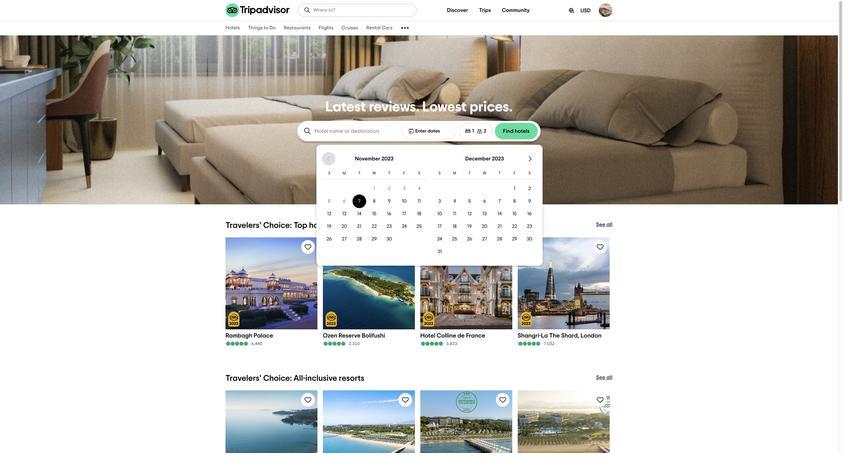 Task type: describe. For each thing, give the bounding box(es) containing it.
lowest prices.
[[423, 100, 513, 114]]

bolifushi
[[362, 333, 385, 339]]

1 horizontal spatial 1
[[472, 129, 474, 134]]

december 2023
[[466, 156, 504, 162]]

26 inside november 2023 grid
[[327, 237, 332, 242]]

see all for travelers' choice: top hotels
[[596, 222, 613, 227]]

travelers' for travelers' choice: top hotels
[[226, 222, 262, 230]]

november 2023
[[355, 156, 394, 162]]

29 inside december 2023 'grid'
[[512, 237, 518, 242]]

see for travelers' choice: top hotels
[[596, 222, 606, 227]]

m for december 2023
[[453, 171, 456, 175]]

8 inside december 2023 'grid'
[[514, 199, 516, 204]]

ozen
[[323, 333, 337, 339]]

reserve
[[339, 333, 361, 339]]

28 inside november 2023 grid
[[357, 237, 362, 242]]

18 inside november 2023 grid
[[417, 212, 422, 217]]

row containing 24
[[432, 233, 537, 246]]

6 inside november 2023 grid
[[343, 199, 346, 204]]

usd button
[[563, 3, 596, 17]]

next month image
[[526, 155, 535, 163]]

things to do
[[248, 26, 276, 30]]

16 inside december 2023 'grid'
[[528, 212, 532, 217]]

find hotels button
[[495, 123, 538, 139]]

2 t from the left
[[388, 171, 391, 175]]

top
[[294, 222, 307, 230]]

cars
[[382, 26, 393, 30]]

france
[[466, 333, 485, 339]]

27 inside november 2023 grid
[[342, 237, 347, 242]]

trips button
[[474, 3, 497, 17]]

enter dates button
[[403, 123, 457, 139]]

things to do link
[[244, 21, 280, 35]]

search image
[[304, 7, 311, 14]]

f for november 2023
[[403, 171, 405, 175]]

7 inside november 2023 grid
[[358, 199, 361, 204]]

see for travelers' choice: all-inclusive resorts
[[596, 375, 606, 380]]

profile picture image
[[599, 3, 613, 17]]

latest reviews.
[[326, 100, 420, 114]]

5 inside november 2023 grid
[[328, 199, 331, 204]]

november
[[355, 156, 381, 162]]

19 inside december 2023 'grid'
[[468, 224, 472, 229]]

latest reviews. lowest prices.
[[326, 100, 513, 114]]

rambagh palace
[[226, 333, 273, 339]]

2023 for november 2023
[[382, 156, 394, 162]]

rental cars link
[[362, 21, 397, 35]]

6 inside december 2023 'grid'
[[483, 199, 486, 204]]

hotels
[[226, 26, 240, 30]]

2 for november 2023
[[388, 187, 391, 191]]

do
[[270, 26, 276, 30]]

see all link for travelers' choice: top hotels
[[596, 222, 613, 228]]

flights link
[[315, 21, 338, 35]]

travelers' choice: all-inclusive resorts
[[226, 375, 365, 383]]

1 t from the left
[[358, 171, 361, 175]]

restaurants
[[284, 26, 311, 30]]

26 inside december 2023 'grid'
[[467, 237, 472, 242]]

16 inside november 2023 grid
[[387, 212, 392, 217]]

3 s from the left
[[439, 171, 441, 175]]

18 inside december 2023 'grid'
[[453, 224, 457, 229]]

discover
[[447, 7, 468, 13]]

row containing 3
[[432, 195, 537, 208]]

to
[[264, 26, 269, 30]]

4 s from the left
[[529, 171, 531, 175]]

30 inside november 2023 grid
[[387, 237, 392, 242]]

12 inside november 2023 grid
[[327, 212, 332, 217]]

2 s from the left
[[418, 171, 421, 175]]

20 inside 'grid'
[[482, 224, 488, 229]]

10 inside december 2023 'grid'
[[438, 212, 442, 217]]

21 inside december 2023 'grid'
[[498, 224, 502, 229]]

community
[[502, 7, 530, 13]]

3 inside grid
[[403, 187, 406, 191]]

tripadvisor image
[[226, 3, 290, 17]]

usd
[[581, 8, 591, 13]]

23 inside december 2023 'grid'
[[527, 224, 532, 229]]

9 inside november 2023 grid
[[388, 199, 391, 204]]

rambagh
[[226, 333, 252, 339]]

25 inside december 2023 'grid'
[[452, 237, 457, 242]]

8 inside november 2023 grid
[[373, 199, 376, 204]]

12 inside december 2023 'grid'
[[468, 212, 472, 217]]

6,440
[[252, 342, 262, 346]]

search image
[[304, 127, 312, 135]]

15 inside december 2023 'grid'
[[513, 212, 517, 217]]

5.0 of 5 bubbles. 2,310 reviews element
[[323, 341, 415, 346]]

Search search field
[[315, 128, 394, 134]]

22 inside november 2023 grid
[[372, 224, 377, 229]]

row group for december
[[432, 183, 537, 258]]

11 inside november 2023 grid
[[418, 199, 421, 204]]

december
[[466, 156, 491, 162]]

see all link for travelers' choice: all-inclusive resorts
[[596, 375, 613, 381]]

21 inside november 2023 grid
[[357, 224, 362, 229]]

4 t from the left
[[499, 171, 501, 175]]

7 inside december 2023 'grid'
[[499, 199, 501, 204]]

13 inside november 2023 grid
[[342, 212, 347, 217]]

9 inside december 2023 'grid'
[[528, 199, 531, 204]]

all-
[[294, 375, 306, 383]]

row containing 10
[[432, 208, 537, 220]]

24 inside december 2023 'grid'
[[437, 237, 442, 242]]

palace
[[254, 333, 273, 339]]

hotel
[[421, 333, 436, 339]]

14 inside december 2023 'grid'
[[498, 212, 502, 217]]

1 horizontal spatial 2
[[484, 129, 487, 134]]

november 2023 grid
[[322, 150, 427, 259]]



Task type: vqa. For each thing, say whether or not it's contained in the screenshot.
the right 13
yes



Task type: locate. For each thing, give the bounding box(es) containing it.
2 horizontal spatial 2
[[529, 187, 531, 191]]

row containing 19
[[322, 221, 427, 233]]

4
[[418, 187, 421, 191], [454, 199, 456, 204]]

0 horizontal spatial 17
[[402, 212, 406, 217]]

1 7 from the left
[[358, 199, 361, 204]]

m
[[343, 171, 346, 175], [453, 171, 456, 175]]

2 2023 from the left
[[492, 156, 504, 162]]

1 14 from the left
[[357, 212, 362, 217]]

6
[[343, 199, 346, 204], [483, 199, 486, 204]]

1 horizontal spatial 11
[[453, 212, 457, 217]]

1 see all link from the top
[[596, 222, 613, 228]]

2
[[484, 129, 487, 134], [388, 187, 391, 191], [529, 187, 531, 191]]

0 horizontal spatial f
[[403, 171, 405, 175]]

w down "november 2023" on the top
[[373, 171, 376, 175]]

hotels
[[515, 128, 530, 134], [309, 222, 332, 230]]

2 see all link from the top
[[596, 375, 613, 381]]

dates
[[428, 129, 440, 134]]

9
[[388, 199, 391, 204], [528, 199, 531, 204]]

0 vertical spatial hotels
[[515, 128, 530, 134]]

find hotels
[[503, 128, 530, 134]]

1 horizontal spatial 24
[[437, 237, 442, 242]]

0 horizontal spatial 15
[[372, 212, 377, 217]]

restaurants link
[[280, 21, 315, 35]]

0 horizontal spatial 13
[[342, 212, 347, 217]]

1 vertical spatial all
[[607, 375, 613, 380]]

0 horizontal spatial w
[[373, 171, 376, 175]]

inclusive
[[306, 375, 337, 383]]

3 t from the left
[[469, 171, 471, 175]]

1 horizontal spatial 5
[[469, 199, 471, 204]]

find
[[503, 128, 514, 134]]

1 horizontal spatial 22
[[512, 224, 517, 229]]

0 horizontal spatial 29
[[372, 237, 377, 242]]

choice: left all-
[[263, 375, 292, 383]]

2 13 from the left
[[483, 212, 487, 217]]

1 vertical spatial travelers'
[[226, 375, 262, 383]]

1 vertical spatial 4
[[454, 199, 456, 204]]

28 inside december 2023 'grid'
[[497, 237, 502, 242]]

1 16 from the left
[[387, 212, 392, 217]]

0 vertical spatial all
[[607, 222, 613, 227]]

0 horizontal spatial m
[[343, 171, 346, 175]]

2023 inside 'grid'
[[492, 156, 504, 162]]

2 29 from the left
[[512, 237, 518, 242]]

1 vertical spatial 24
[[437, 237, 442, 242]]

row containing 17
[[432, 221, 537, 233]]

0 vertical spatial 4
[[418, 187, 421, 191]]

1 vertical spatial 10
[[438, 212, 442, 217]]

25 inside november 2023 grid
[[417, 224, 422, 229]]

all for travelers' choice: top hotels
[[607, 222, 613, 227]]

de
[[458, 333, 465, 339]]

m inside grid
[[343, 171, 346, 175]]

2023 inside grid
[[382, 156, 394, 162]]

0 horizontal spatial 4
[[418, 187, 421, 191]]

1 15 from the left
[[372, 212, 377, 217]]

1 12 from the left
[[327, 212, 332, 217]]

row
[[322, 168, 427, 179], [432, 168, 537, 179], [322, 183, 427, 195], [432, 183, 537, 195], [322, 195, 427, 208], [432, 195, 537, 208], [322, 208, 427, 220], [432, 208, 537, 220], [322, 221, 427, 233], [432, 221, 537, 233], [322, 233, 427, 246], [432, 233, 537, 246]]

19
[[327, 224, 332, 229], [468, 224, 472, 229]]

16
[[387, 212, 392, 217], [528, 212, 532, 217]]

2023 right november
[[382, 156, 394, 162]]

0 horizontal spatial 3
[[403, 187, 406, 191]]

1 horizontal spatial 15
[[513, 212, 517, 217]]

0 vertical spatial travelers'
[[226, 222, 262, 230]]

hotels inside button
[[515, 128, 530, 134]]

0 vertical spatial 24
[[402, 224, 407, 229]]

24
[[402, 224, 407, 229], [437, 237, 442, 242]]

2 14 from the left
[[498, 212, 502, 217]]

5 inside december 2023 'grid'
[[469, 199, 471, 204]]

0 vertical spatial 17
[[402, 212, 406, 217]]

t
[[358, 171, 361, 175], [388, 171, 391, 175], [469, 171, 471, 175], [499, 171, 501, 175]]

1 6 from the left
[[343, 199, 346, 204]]

rental
[[366, 26, 381, 30]]

12
[[327, 212, 332, 217], [468, 212, 472, 217]]

1 horizontal spatial 2023
[[492, 156, 504, 162]]

13
[[342, 212, 347, 217], [483, 212, 487, 217]]

1 horizontal spatial 27
[[482, 237, 487, 242]]

s
[[328, 171, 331, 175], [418, 171, 421, 175], [439, 171, 441, 175], [529, 171, 531, 175]]

29 inside november 2023 grid
[[372, 237, 377, 242]]

1 23 from the left
[[387, 224, 392, 229]]

0 vertical spatial 3
[[403, 187, 406, 191]]

travelers'
[[226, 222, 262, 230], [226, 375, 262, 383]]

discover button
[[442, 3, 474, 17]]

0 horizontal spatial 27
[[342, 237, 347, 242]]

1 vertical spatial see all link
[[596, 375, 613, 381]]

1 vertical spatial hotels
[[309, 222, 332, 230]]

hotels right top
[[309, 222, 332, 230]]

5.0 of 5 bubbles. 7,032 reviews element
[[518, 341, 610, 346]]

t down "november 2023" on the top
[[388, 171, 391, 175]]

1 inside december 2023 'grid'
[[514, 187, 516, 191]]

m for november 2023
[[343, 171, 346, 175]]

2 choice: from the top
[[263, 375, 292, 383]]

0 horizontal spatial row group
[[322, 183, 427, 246]]

travelers' for travelers' choice: all-inclusive resorts
[[226, 375, 262, 383]]

1 horizontal spatial 10
[[438, 212, 442, 217]]

2 9 from the left
[[528, 199, 531, 204]]

23 inside november 2023 grid
[[387, 224, 392, 229]]

0 vertical spatial 10
[[402, 199, 407, 204]]

2 left the 'find'
[[484, 129, 487, 134]]

2 8 from the left
[[514, 199, 516, 204]]

0 horizontal spatial 20
[[342, 224, 347, 229]]

2 12 from the left
[[468, 212, 472, 217]]

0 horizontal spatial 9
[[388, 199, 391, 204]]

4 inside row
[[454, 199, 456, 204]]

0 horizontal spatial 22
[[372, 224, 377, 229]]

w inside november 2023 grid
[[373, 171, 376, 175]]

0 vertical spatial 18
[[417, 212, 422, 217]]

0 horizontal spatial 2023
[[382, 156, 394, 162]]

7
[[358, 199, 361, 204], [499, 199, 501, 204]]

26
[[327, 237, 332, 242], [467, 237, 472, 242]]

resorts
[[339, 375, 365, 383]]

2023
[[382, 156, 394, 162], [492, 156, 504, 162]]

1 29 from the left
[[372, 237, 377, 242]]

5.0 of 5 bubbles. 3,833 reviews element
[[421, 341, 513, 346]]

2,310
[[349, 342, 360, 346]]

1 horizontal spatial 7
[[499, 199, 501, 204]]

colline
[[437, 333, 456, 339]]

1 vertical spatial see all
[[596, 375, 613, 380]]

2 27 from the left
[[482, 237, 487, 242]]

1 for december 2023
[[514, 187, 516, 191]]

1 horizontal spatial 26
[[467, 237, 472, 242]]

0 vertical spatial choice:
[[263, 222, 292, 230]]

1 horizontal spatial 13
[[483, 212, 487, 217]]

1 row group from the left
[[322, 183, 427, 246]]

w down december 2023
[[483, 171, 487, 175]]

1 vertical spatial 18
[[453, 224, 457, 229]]

10 inside november 2023 grid
[[402, 199, 407, 204]]

1 horizontal spatial 14
[[498, 212, 502, 217]]

15 inside november 2023 grid
[[372, 212, 377, 217]]

7,032
[[544, 342, 555, 346]]

enter
[[416, 129, 427, 134]]

27 inside december 2023 'grid'
[[482, 237, 487, 242]]

2 30 from the left
[[527, 237, 533, 242]]

december 2023 grid
[[432, 150, 537, 259]]

1 26 from the left
[[327, 237, 332, 242]]

2 28 from the left
[[497, 237, 502, 242]]

2 5 from the left
[[469, 199, 471, 204]]

17 inside december 2023 'grid'
[[438, 224, 442, 229]]

30
[[387, 237, 392, 242], [527, 237, 533, 242]]

choice: for all-
[[263, 375, 292, 383]]

1 8 from the left
[[373, 199, 376, 204]]

1 choice: from the top
[[263, 222, 292, 230]]

0 vertical spatial 11
[[418, 199, 421, 204]]

0 horizontal spatial 24
[[402, 224, 407, 229]]

1 horizontal spatial 12
[[468, 212, 472, 217]]

see all for travelers' choice: all-inclusive resorts
[[596, 375, 613, 380]]

2 20 from the left
[[482, 224, 488, 229]]

1 f from the left
[[403, 171, 405, 175]]

1 19 from the left
[[327, 224, 332, 229]]

w inside december 2023 'grid'
[[483, 171, 487, 175]]

2 inside december 2023 'grid'
[[529, 187, 531, 191]]

1 horizontal spatial 29
[[512, 237, 518, 242]]

see
[[596, 222, 606, 227], [596, 375, 606, 380]]

la
[[541, 333, 548, 339]]

1 horizontal spatial 20
[[482, 224, 488, 229]]

23
[[387, 224, 392, 229], [527, 224, 532, 229]]

20 inside grid
[[342, 224, 347, 229]]

row containing 5
[[322, 195, 427, 208]]

0 horizontal spatial 11
[[418, 199, 421, 204]]

1 21 from the left
[[357, 224, 362, 229]]

1 horizontal spatial 28
[[497, 237, 502, 242]]

see all
[[596, 222, 613, 227], [596, 375, 613, 380]]

0 horizontal spatial 19
[[327, 224, 332, 229]]

2 22 from the left
[[512, 224, 517, 229]]

0 horizontal spatial 14
[[357, 212, 362, 217]]

0 horizontal spatial 8
[[373, 199, 376, 204]]

2 26 from the left
[[467, 237, 472, 242]]

0 horizontal spatial 18
[[417, 212, 422, 217]]

29
[[372, 237, 377, 242], [512, 237, 518, 242]]

2 travelers' from the top
[[226, 375, 262, 383]]

2 f from the left
[[514, 171, 516, 175]]

hotels link
[[222, 21, 244, 35]]

1 see all from the top
[[596, 222, 613, 227]]

17 inside november 2023 grid
[[402, 212, 406, 217]]

cruises link
[[338, 21, 362, 35]]

f for december 2023
[[514, 171, 516, 175]]

27
[[342, 237, 347, 242], [482, 237, 487, 242]]

1 13 from the left
[[342, 212, 347, 217]]

1 horizontal spatial 23
[[527, 224, 532, 229]]

2023 for december 2023
[[492, 156, 504, 162]]

3,833
[[446, 342, 457, 346]]

17
[[402, 212, 406, 217], [438, 224, 442, 229]]

1 horizontal spatial 17
[[438, 224, 442, 229]]

24 inside november 2023 grid
[[402, 224, 407, 229]]

travelers' choice: top hotels
[[226, 222, 332, 230]]

previous month image
[[325, 155, 333, 163]]

2 21 from the left
[[498, 224, 502, 229]]

0 horizontal spatial 25
[[417, 224, 422, 229]]

0 vertical spatial see all
[[596, 222, 613, 227]]

2023 right december
[[492, 156, 504, 162]]

shangri-
[[518, 333, 541, 339]]

0 horizontal spatial 21
[[357, 224, 362, 229]]

2 down "november 2023" on the top
[[388, 187, 391, 191]]

1 vertical spatial 3
[[439, 199, 441, 204]]

things
[[248, 26, 263, 30]]

0 horizontal spatial 5
[[328, 199, 331, 204]]

flights
[[319, 26, 334, 30]]

1 28 from the left
[[357, 237, 362, 242]]

1 w from the left
[[373, 171, 376, 175]]

2 horizontal spatial 1
[[514, 187, 516, 191]]

19 inside november 2023 grid
[[327, 224, 332, 229]]

f
[[403, 171, 405, 175], [514, 171, 516, 175]]

all
[[607, 222, 613, 227], [607, 375, 613, 380]]

t down november
[[358, 171, 361, 175]]

see all link
[[596, 222, 613, 228], [596, 375, 613, 381]]

1 5 from the left
[[328, 199, 331, 204]]

4 inside november 2023 grid
[[418, 187, 421, 191]]

1 horizontal spatial 19
[[468, 224, 472, 229]]

0 horizontal spatial 2
[[388, 187, 391, 191]]

2 inside november 2023 grid
[[388, 187, 391, 191]]

1 27 from the left
[[342, 237, 347, 242]]

1 s from the left
[[328, 171, 331, 175]]

1 horizontal spatial row group
[[432, 183, 537, 258]]

the
[[550, 333, 560, 339]]

shard,
[[561, 333, 580, 339]]

all for travelers' choice: all-inclusive resorts
[[607, 375, 613, 380]]

m inside 'grid'
[[453, 171, 456, 175]]

0 horizontal spatial 7
[[358, 199, 361, 204]]

enter dates
[[416, 129, 440, 134]]

1 vertical spatial 25
[[452, 237, 457, 242]]

1 horizontal spatial 8
[[514, 199, 516, 204]]

2 15 from the left
[[513, 212, 517, 217]]

18
[[417, 212, 422, 217], [453, 224, 457, 229]]

0 horizontal spatial 12
[[327, 212, 332, 217]]

1 all from the top
[[607, 222, 613, 227]]

choice:
[[263, 222, 292, 230], [263, 375, 292, 383]]

0 vertical spatial 25
[[417, 224, 422, 229]]

1 horizontal spatial 9
[[528, 199, 531, 204]]

15
[[372, 212, 377, 217], [513, 212, 517, 217]]

3
[[403, 187, 406, 191], [439, 199, 441, 204]]

1 see from the top
[[596, 222, 606, 227]]

11 inside december 2023 'grid'
[[453, 212, 457, 217]]

t down december 2023
[[499, 171, 501, 175]]

1 30 from the left
[[387, 237, 392, 242]]

2 7 from the left
[[499, 199, 501, 204]]

11
[[418, 199, 421, 204], [453, 212, 457, 217]]

0 horizontal spatial 1
[[374, 187, 375, 191]]

1 horizontal spatial f
[[514, 171, 516, 175]]

2 down next month image
[[529, 187, 531, 191]]

1 horizontal spatial 21
[[498, 224, 502, 229]]

f inside november 2023 grid
[[403, 171, 405, 175]]

2 m from the left
[[453, 171, 456, 175]]

0 horizontal spatial 28
[[357, 237, 362, 242]]

1 m from the left
[[343, 171, 346, 175]]

choice: left top
[[263, 222, 292, 230]]

2 19 from the left
[[468, 224, 472, 229]]

1
[[472, 129, 474, 134], [374, 187, 375, 191], [514, 187, 516, 191]]

choice: for top
[[263, 222, 292, 230]]

0 vertical spatial see all link
[[596, 222, 613, 228]]

1 vertical spatial 17
[[438, 224, 442, 229]]

1 vertical spatial choice:
[[263, 375, 292, 383]]

2 for december 2023
[[529, 187, 531, 191]]

w
[[373, 171, 376, 175], [483, 171, 487, 175]]

1 horizontal spatial m
[[453, 171, 456, 175]]

1 horizontal spatial hotels
[[515, 128, 530, 134]]

0 horizontal spatial hotels
[[309, 222, 332, 230]]

1 9 from the left
[[388, 199, 391, 204]]

w for december
[[483, 171, 487, 175]]

20
[[342, 224, 347, 229], [482, 224, 488, 229]]

None search field
[[299, 4, 416, 16], [298, 122, 399, 141], [299, 4, 416, 16], [298, 122, 399, 141]]

0 horizontal spatial 30
[[387, 237, 392, 242]]

2 23 from the left
[[527, 224, 532, 229]]

trips
[[479, 7, 491, 13]]

t down december
[[469, 171, 471, 175]]

1 vertical spatial 11
[[453, 212, 457, 217]]

2 16 from the left
[[528, 212, 532, 217]]

1 horizontal spatial 25
[[452, 237, 457, 242]]

1 20 from the left
[[342, 224, 347, 229]]

21
[[357, 224, 362, 229], [498, 224, 502, 229]]

8
[[373, 199, 376, 204], [514, 199, 516, 204]]

2 row group from the left
[[432, 183, 537, 258]]

30 inside december 2023 'grid'
[[527, 237, 533, 242]]

1 horizontal spatial 3
[[439, 199, 441, 204]]

2 6 from the left
[[483, 199, 486, 204]]

1 horizontal spatial w
[[483, 171, 487, 175]]

ozen reserve bolifushi
[[323, 333, 385, 339]]

w for november
[[373, 171, 376, 175]]

0 horizontal spatial 10
[[402, 199, 407, 204]]

31
[[438, 250, 442, 254]]

london
[[581, 333, 602, 339]]

row containing 12
[[322, 208, 427, 220]]

1 travelers' from the top
[[226, 222, 262, 230]]

1 horizontal spatial 16
[[528, 212, 532, 217]]

22 inside december 2023 'grid'
[[512, 224, 517, 229]]

14 inside november 2023 grid
[[357, 212, 362, 217]]

cruises
[[342, 26, 358, 30]]

2 see from the top
[[596, 375, 606, 380]]

2 all from the top
[[607, 375, 613, 380]]

1 vertical spatial see
[[596, 375, 606, 380]]

1 for november 2023
[[374, 187, 375, 191]]

0 horizontal spatial 26
[[327, 237, 332, 242]]

0 vertical spatial see
[[596, 222, 606, 227]]

save to a trip image
[[304, 243, 312, 251], [596, 243, 605, 251], [304, 396, 312, 404], [401, 396, 410, 404], [499, 396, 507, 404], [596, 396, 605, 404]]

1 inside november 2023 grid
[[374, 187, 375, 191]]

2 see all from the top
[[596, 375, 613, 380]]

shangri-la the shard, london
[[518, 333, 602, 339]]

25
[[417, 224, 422, 229], [452, 237, 457, 242]]

hotels right the 'find'
[[515, 128, 530, 134]]

1 horizontal spatial 30
[[527, 237, 533, 242]]

1 horizontal spatial 6
[[483, 199, 486, 204]]

5.0 of 5 bubbles. 6,440 reviews element
[[226, 341, 318, 346]]

1 22 from the left
[[372, 224, 377, 229]]

13 inside december 2023 'grid'
[[483, 212, 487, 217]]

row containing 26
[[322, 233, 427, 246]]

1 horizontal spatial 4
[[454, 199, 456, 204]]

row group for november
[[322, 183, 427, 246]]

community button
[[497, 3, 535, 17]]

3 inside 'grid'
[[439, 199, 441, 204]]

row group
[[322, 183, 427, 246], [432, 183, 537, 258]]

1 2023 from the left
[[382, 156, 394, 162]]

rental cars
[[366, 26, 393, 30]]

Search search field
[[314, 7, 411, 13]]

hotel colline de france
[[421, 333, 485, 339]]

f inside december 2023 'grid'
[[514, 171, 516, 175]]

2 w from the left
[[483, 171, 487, 175]]



